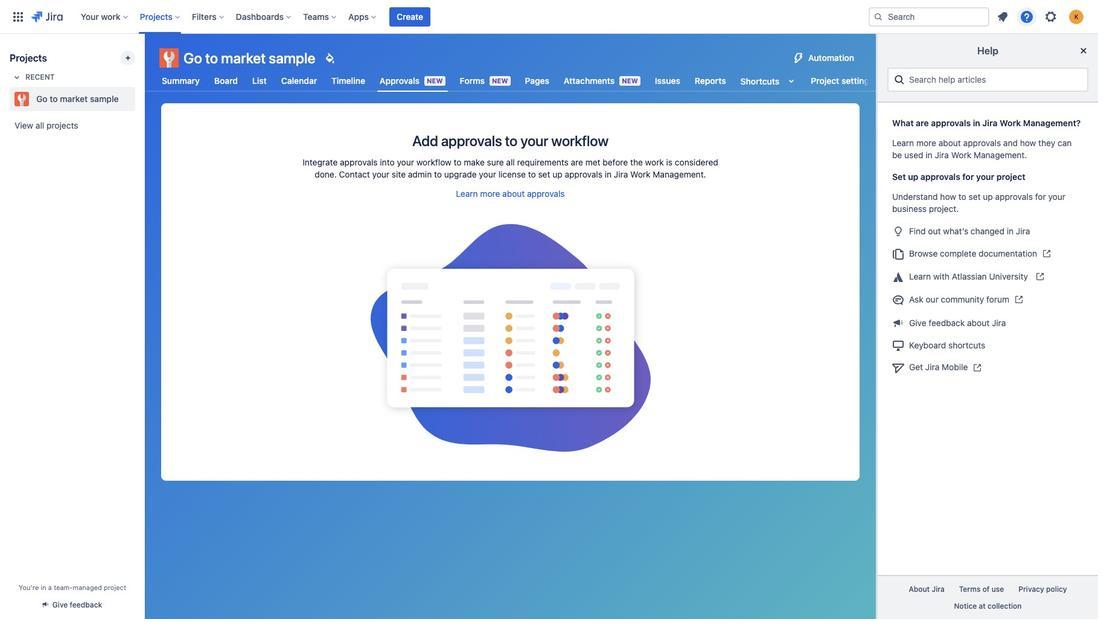 Task type: describe. For each thing, give the bounding box(es) containing it.
projects button
[[136, 7, 185, 26]]

attachments
[[564, 75, 615, 86]]

set up approvals for your project
[[893, 172, 1026, 182]]

give feedback about jira link
[[888, 311, 1089, 334]]

jira inside learn more about approvals and how they can be used in jira work management.
[[935, 150, 949, 160]]

0 vertical spatial go to market sample
[[184, 50, 315, 66]]

add approvals to your workflow
[[412, 132, 609, 149]]

sure
[[487, 157, 504, 167]]

a
[[48, 583, 52, 591]]

browse complete documentation link
[[888, 242, 1089, 265]]

to inside the understand how to set up approvals for your business project.
[[959, 191, 967, 202]]

projects
[[47, 120, 78, 130]]

get jira mobile link
[[888, 356, 1089, 379]]

primary element
[[7, 0, 859, 34]]

learn more about approvals link
[[456, 188, 565, 200]]

keyboard shortcuts link
[[888, 334, 1089, 356]]

1 horizontal spatial up
[[908, 172, 919, 182]]

met
[[586, 157, 601, 167]]

more for learn more about approvals
[[480, 188, 500, 199]]

understand
[[893, 191, 938, 202]]

search image
[[874, 12, 884, 21]]

set project background image
[[323, 51, 337, 65]]

learn with atlassian university link
[[888, 265, 1089, 288]]

project settings link
[[809, 70, 877, 92]]

dashboards
[[236, 11, 284, 21]]

filters
[[192, 11, 217, 21]]

1 horizontal spatial are
[[916, 118, 929, 128]]

notifications image
[[996, 9, 1010, 24]]

teams button
[[300, 7, 341, 26]]

community
[[941, 294, 985, 304]]

you're
[[19, 583, 39, 591]]

learn with atlassian university
[[910, 271, 1031, 281]]

give for give feedback about jira
[[910, 317, 927, 328]]

board link
[[212, 70, 240, 92]]

view all projects link
[[10, 115, 135, 136]]

approvals inside learn more about approvals and how they can be used in jira work management.
[[964, 138, 1001, 148]]

learn for learn more about approvals
[[456, 188, 478, 199]]

are inside integrate approvals into your workflow to make sure all requirements are met before the work is considered done.
[[571, 157, 583, 167]]

to right admin
[[434, 169, 442, 179]]

is
[[667, 157, 673, 167]]

project for you're in a team-managed project
[[104, 583, 126, 591]]

integrate
[[303, 157, 338, 167]]

shortcuts button
[[738, 70, 802, 92]]

settings
[[842, 75, 874, 86]]

in up learn more about approvals and how they can be used in jira work management.
[[973, 118, 981, 128]]

jira inside give feedback about jira 'link'
[[992, 317, 1006, 328]]

project
[[811, 75, 840, 86]]

2 vertical spatial work
[[631, 169, 651, 179]]

about jira
[[909, 585, 945, 594]]

learn for learn more about approvals and how they can be used in jira work management.
[[893, 138, 915, 148]]

team-
[[54, 583, 73, 591]]

jira inside about jira button
[[932, 585, 945, 594]]

notice
[[955, 601, 977, 610]]

terms
[[960, 585, 981, 594]]

pages
[[525, 75, 550, 86]]

0 horizontal spatial set
[[538, 169, 550, 179]]

calendar link
[[279, 70, 320, 92]]

learn more about approvals
[[456, 188, 565, 199]]

complete
[[940, 248, 977, 258]]

contact your site admin to upgrade your license to set up approvals in jira work management.
[[337, 169, 706, 179]]

issues link
[[653, 70, 683, 92]]

pages link
[[523, 70, 552, 92]]

managed
[[73, 583, 102, 591]]

about for learn more about approvals
[[503, 188, 525, 199]]

banner containing your work
[[0, 0, 1099, 34]]

privacy policy
[[1019, 585, 1068, 594]]

more for learn more about approvals and how they can be used in jira work management.
[[917, 138, 937, 148]]

jira inside get jira mobile "link"
[[926, 362, 940, 372]]

2 horizontal spatial work
[[1000, 118, 1021, 128]]

in inside learn more about approvals and how they can be used in jira work management.
[[926, 150, 933, 160]]

create button
[[390, 7, 431, 26]]

of
[[983, 585, 990, 594]]

apps
[[348, 11, 369, 21]]

give for give feedback
[[52, 600, 68, 609]]

go to market sample inside go to market sample link
[[36, 94, 119, 104]]

timeline
[[332, 75, 365, 86]]

at
[[979, 601, 986, 610]]

mobile
[[942, 362, 968, 372]]

view all projects
[[14, 120, 78, 130]]

admin
[[408, 169, 432, 179]]

give feedback about jira
[[910, 317, 1006, 328]]

your inside integrate approvals into your workflow to make sure all requirements are met before the work is considered done.
[[397, 157, 414, 167]]

forum
[[987, 294, 1010, 304]]

and
[[1004, 138, 1018, 148]]

work inside learn more about approvals and how they can be used in jira work management.
[[952, 150, 972, 160]]

find out what's changed in jira
[[910, 226, 1031, 236]]

go to market sample link
[[10, 87, 130, 111]]

before
[[603, 157, 628, 167]]

considered
[[675, 157, 719, 167]]

close image
[[1077, 43, 1091, 58]]

management. inside learn more about approvals and how they can be used in jira work management.
[[974, 150, 1028, 160]]

sidebar navigation image
[[132, 48, 158, 72]]

create
[[397, 11, 423, 21]]

they
[[1039, 138, 1056, 148]]

0 vertical spatial for
[[963, 172, 975, 182]]

with
[[934, 271, 950, 281]]

workflow for into
[[417, 157, 452, 167]]

list
[[252, 75, 267, 86]]

atlassian
[[952, 271, 987, 281]]

summary link
[[159, 70, 202, 92]]

to down recent at top
[[50, 94, 58, 104]]

help
[[978, 45, 999, 56]]

the
[[631, 157, 643, 167]]

your up the understand how to set up approvals for your business project.
[[977, 172, 995, 182]]

how inside learn more about approvals and how they can be used in jira work management.
[[1021, 138, 1037, 148]]

approvals down contact your site admin to upgrade your license to set up approvals in jira work management.
[[527, 188, 565, 199]]

work inside your work popup button
[[101, 11, 121, 21]]

business
[[893, 204, 927, 214]]

reports
[[695, 75, 726, 86]]

summary
[[162, 75, 200, 86]]

jira inside find out what's changed in jira link
[[1016, 226, 1031, 236]]

approvals inside the understand how to set up approvals for your business project.
[[996, 191, 1033, 202]]

up inside the understand how to set up approvals for your business project.
[[983, 191, 993, 202]]

set inside the understand how to set up approvals for your business project.
[[969, 191, 981, 202]]

all inside integrate approvals into your workflow to make sure all requirements are met before the work is considered done.
[[506, 157, 515, 167]]

shortcuts
[[949, 340, 986, 350]]

automation
[[809, 53, 855, 63]]

in up documentation at top
[[1007, 226, 1014, 236]]



Task type: vqa. For each thing, say whether or not it's contained in the screenshot.
community
yes



Task type: locate. For each thing, give the bounding box(es) containing it.
approvals up learn more about approvals and how they can be used in jira work management.
[[931, 118, 971, 128]]

about jira button
[[902, 581, 952, 598]]

give feedback button
[[36, 595, 109, 615]]

0 vertical spatial project
[[997, 172, 1026, 182]]

1 vertical spatial sample
[[90, 94, 119, 104]]

in
[[973, 118, 981, 128], [926, 150, 933, 160], [605, 169, 612, 179], [1007, 226, 1014, 236], [41, 583, 46, 591]]

0 horizontal spatial give
[[52, 600, 68, 609]]

workflow inside integrate approvals into your workflow to make sure all requirements are met before the work is considered done.
[[417, 157, 452, 167]]

about inside learn more about approvals and how they can be used in jira work management.
[[939, 138, 961, 148]]

0 horizontal spatial are
[[571, 157, 583, 167]]

changed
[[971, 226, 1005, 236]]

3 new from the left
[[622, 77, 638, 85]]

find
[[910, 226, 926, 236]]

workflow up met
[[552, 132, 609, 149]]

calendar
[[281, 75, 317, 86]]

more inside learn more about approvals and how they can be used in jira work management.
[[917, 138, 937, 148]]

0 horizontal spatial for
[[963, 172, 975, 182]]

1 vertical spatial project
[[104, 583, 126, 591]]

1 vertical spatial set
[[969, 191, 981, 202]]

new for attachments
[[622, 77, 638, 85]]

0 vertical spatial projects
[[140, 11, 173, 21]]

project for set up approvals for your project
[[997, 172, 1026, 182]]

are right 'what'
[[916, 118, 929, 128]]

about down license
[[503, 188, 525, 199]]

new right forms
[[492, 77, 508, 85]]

feedback down managed
[[70, 600, 102, 609]]

1 horizontal spatial go
[[184, 50, 202, 66]]

project right managed
[[104, 583, 126, 591]]

for inside the understand how to set up approvals for your business project.
[[1036, 191, 1046, 202]]

1 horizontal spatial work
[[645, 157, 664, 167]]

sample left add to starred image
[[90, 94, 119, 104]]

0 vertical spatial how
[[1021, 138, 1037, 148]]

1 vertical spatial about
[[503, 188, 525, 199]]

feedback for give feedback
[[70, 600, 102, 609]]

policy
[[1047, 585, 1068, 594]]

0 horizontal spatial market
[[60, 94, 88, 104]]

used
[[905, 150, 924, 160]]

market up the list
[[221, 50, 266, 66]]

1 vertical spatial projects
[[10, 53, 47, 63]]

make
[[464, 157, 485, 167]]

0 vertical spatial feedback
[[929, 317, 965, 328]]

sample up calendar
[[269, 50, 315, 66]]

0 horizontal spatial up
[[553, 169, 563, 179]]

set down set up approvals for your project
[[969, 191, 981, 202]]

1 horizontal spatial new
[[492, 77, 508, 85]]

work up and
[[1000, 118, 1021, 128]]

to
[[205, 50, 218, 66], [50, 94, 58, 104], [505, 132, 518, 149], [454, 157, 462, 167], [434, 169, 442, 179], [528, 169, 536, 179], [959, 191, 967, 202]]

1 vertical spatial more
[[480, 188, 500, 199]]

1 vertical spatial give
[[52, 600, 68, 609]]

work inside integrate approvals into your workflow to make sure all requirements are met before the work is considered done.
[[645, 157, 664, 167]]

set down requirements
[[538, 169, 550, 179]]

1 vertical spatial for
[[1036, 191, 1046, 202]]

1 horizontal spatial all
[[506, 157, 515, 167]]

market inside go to market sample link
[[60, 94, 88, 104]]

add to starred image
[[132, 92, 146, 106]]

0 horizontal spatial workflow
[[417, 157, 452, 167]]

1 vertical spatial how
[[941, 191, 957, 202]]

your work
[[81, 11, 121, 21]]

about for give feedback about jira
[[968, 317, 990, 328]]

1 horizontal spatial project
[[997, 172, 1026, 182]]

to down set up approvals for your project
[[959, 191, 967, 202]]

get
[[910, 362, 924, 372]]

tab list containing approvals
[[152, 70, 877, 92]]

learn up be
[[893, 138, 915, 148]]

about inside 'link'
[[968, 317, 990, 328]]

1 horizontal spatial market
[[221, 50, 266, 66]]

timeline link
[[329, 70, 368, 92]]

0 horizontal spatial feedback
[[70, 600, 102, 609]]

work down the
[[631, 169, 651, 179]]

done.
[[315, 169, 337, 179]]

new left 'issues'
[[622, 77, 638, 85]]

integrate approvals into your workflow to make sure all requirements are met before the work is considered done.
[[303, 157, 719, 179]]

1 horizontal spatial give
[[910, 317, 927, 328]]

1 new from the left
[[427, 77, 443, 85]]

0 horizontal spatial all
[[36, 120, 44, 130]]

learn for learn with atlassian university
[[910, 271, 931, 281]]

go inside go to market sample link
[[36, 94, 47, 104]]

go down recent at top
[[36, 94, 47, 104]]

2 vertical spatial learn
[[910, 271, 931, 281]]

approvals down met
[[565, 169, 603, 179]]

in right used
[[926, 150, 933, 160]]

collection
[[988, 601, 1022, 610]]

0 vertical spatial sample
[[269, 50, 315, 66]]

about for learn more about approvals and how they can be used in jira work management.
[[939, 138, 961, 148]]

2 horizontal spatial new
[[622, 77, 638, 85]]

1 horizontal spatial how
[[1021, 138, 1037, 148]]

management. down and
[[974, 150, 1028, 160]]

your down sure
[[479, 169, 496, 179]]

how inside the understand how to set up approvals for your business project.
[[941, 191, 957, 202]]

2 horizontal spatial up
[[983, 191, 993, 202]]

project.
[[929, 204, 959, 214]]

approvals up make
[[441, 132, 502, 149]]

can
[[1058, 138, 1072, 148]]

0 vertical spatial work
[[1000, 118, 1021, 128]]

apps button
[[345, 7, 381, 26]]

into
[[380, 157, 395, 167]]

what
[[893, 118, 914, 128]]

1 horizontal spatial feedback
[[929, 317, 965, 328]]

approvals tab
[[377, 70, 448, 92]]

to down requirements
[[528, 169, 536, 179]]

you're in a team-managed project
[[19, 583, 126, 591]]

0 vertical spatial give
[[910, 317, 927, 328]]

jira up documentation at top
[[1016, 226, 1031, 236]]

help image
[[1020, 9, 1035, 24]]

reports link
[[693, 70, 729, 92]]

what are approvals in jira work management?
[[893, 118, 1081, 128]]

2 new from the left
[[492, 77, 508, 85]]

get jira mobile
[[910, 362, 968, 372]]

use
[[992, 585, 1005, 594]]

give inside give feedback button
[[52, 600, 68, 609]]

to inside integrate approvals into your workflow to make sure all requirements are met before the work is considered done.
[[454, 157, 462, 167]]

up down requirements
[[553, 169, 563, 179]]

0 horizontal spatial work
[[101, 11, 121, 21]]

approvals up project.
[[921, 172, 961, 182]]

your down can
[[1049, 191, 1066, 202]]

requirements
[[517, 157, 569, 167]]

your
[[521, 132, 548, 149], [397, 157, 414, 167], [372, 169, 390, 179], [479, 169, 496, 179], [977, 172, 995, 182], [1049, 191, 1066, 202]]

terms of use link
[[952, 581, 1012, 598]]

forms
[[460, 75, 485, 86]]

1 vertical spatial workflow
[[417, 157, 452, 167]]

learn
[[893, 138, 915, 148], [456, 188, 478, 199], [910, 271, 931, 281]]

1 vertical spatial go to market sample
[[36, 94, 119, 104]]

collapse recent projects image
[[10, 70, 24, 85]]

notice at collection link
[[947, 598, 1029, 614]]

all inside "link"
[[36, 120, 44, 130]]

for up the understand how to set up approvals for your business project.
[[963, 172, 975, 182]]

learn left with
[[910, 271, 931, 281]]

new
[[427, 77, 443, 85], [492, 77, 508, 85], [622, 77, 638, 85]]

upgrade
[[444, 169, 477, 179]]

approvals
[[380, 75, 420, 86]]

ask our community forum link
[[888, 288, 1089, 311]]

go to market sample up the list
[[184, 50, 315, 66]]

0 vertical spatial work
[[101, 11, 121, 21]]

notice at collection
[[955, 601, 1022, 610]]

browse
[[910, 248, 938, 258]]

your profile and settings image
[[1070, 9, 1084, 24]]

what's
[[944, 226, 969, 236]]

banner
[[0, 0, 1099, 34]]

in down before
[[605, 169, 612, 179]]

approvals down what are approvals in jira work management?
[[964, 138, 1001, 148]]

projects up sidebar navigation icon
[[140, 11, 173, 21]]

more down license
[[480, 188, 500, 199]]

projects inside "projects" dropdown button
[[140, 11, 173, 21]]

tab list
[[152, 70, 877, 92]]

up right set
[[908, 172, 919, 182]]

set
[[893, 172, 906, 182]]

Search field
[[869, 7, 990, 26]]

workflow up admin
[[417, 157, 452, 167]]

to up upgrade
[[454, 157, 462, 167]]

jira up set up approvals for your project
[[935, 150, 949, 160]]

new inside approvals "tab"
[[427, 77, 443, 85]]

shortcuts
[[741, 76, 780, 86]]

projects
[[140, 11, 173, 21], [10, 53, 47, 63]]

new right approvals
[[427, 77, 443, 85]]

more up used
[[917, 138, 937, 148]]

how
[[1021, 138, 1037, 148], [941, 191, 957, 202]]

0 vertical spatial management.
[[974, 150, 1028, 160]]

contact
[[339, 169, 370, 179]]

about up keyboard shortcuts link
[[968, 317, 990, 328]]

how up project.
[[941, 191, 957, 202]]

go to market sample up view all projects "link"
[[36, 94, 119, 104]]

1 vertical spatial are
[[571, 157, 583, 167]]

keyboard
[[910, 340, 947, 350]]

give down team-
[[52, 600, 68, 609]]

0 vertical spatial learn
[[893, 138, 915, 148]]

feedback up keyboard shortcuts at the bottom
[[929, 317, 965, 328]]

management.
[[974, 150, 1028, 160], [653, 169, 706, 179]]

about up set up approvals for your project
[[939, 138, 961, 148]]

feedback for give feedback about jira
[[929, 317, 965, 328]]

project
[[997, 172, 1026, 182], [104, 583, 126, 591]]

add
[[412, 132, 438, 149]]

in left a on the left bottom of the page
[[41, 583, 46, 591]]

1 vertical spatial feedback
[[70, 600, 102, 609]]

0 vertical spatial go
[[184, 50, 202, 66]]

1 horizontal spatial sample
[[269, 50, 315, 66]]

0 horizontal spatial project
[[104, 583, 126, 591]]

1 vertical spatial market
[[60, 94, 88, 104]]

0 vertical spatial all
[[36, 120, 44, 130]]

how right and
[[1021, 138, 1037, 148]]

jira up learn more about approvals and how they can be used in jira work management.
[[983, 118, 998, 128]]

project down and
[[997, 172, 1026, 182]]

1 horizontal spatial set
[[969, 191, 981, 202]]

teams
[[303, 11, 329, 21]]

your work button
[[77, 7, 133, 26]]

1 horizontal spatial workflow
[[552, 132, 609, 149]]

more
[[917, 138, 937, 148], [480, 188, 500, 199]]

1 horizontal spatial about
[[939, 138, 961, 148]]

1 horizontal spatial management.
[[974, 150, 1028, 160]]

your down into on the top of the page
[[372, 169, 390, 179]]

0 vertical spatial more
[[917, 138, 937, 148]]

your up site
[[397, 157, 414, 167]]

up
[[553, 169, 563, 179], [908, 172, 919, 182], [983, 191, 993, 202]]

sample
[[269, 50, 315, 66], [90, 94, 119, 104]]

jira down before
[[614, 169, 628, 179]]

0 horizontal spatial work
[[631, 169, 651, 179]]

feedback
[[929, 317, 965, 328], [70, 600, 102, 609]]

work right your
[[101, 11, 121, 21]]

jira down forum
[[992, 317, 1006, 328]]

feedback inside 'link'
[[929, 317, 965, 328]]

your up requirements
[[521, 132, 548, 149]]

all up license
[[506, 157, 515, 167]]

1 vertical spatial work
[[952, 150, 972, 160]]

for
[[963, 172, 975, 182], [1036, 191, 1046, 202]]

0 horizontal spatial go
[[36, 94, 47, 104]]

learn down upgrade
[[456, 188, 478, 199]]

to up board
[[205, 50, 218, 66]]

jira right get at bottom right
[[926, 362, 940, 372]]

appswitcher icon image
[[11, 9, 25, 24]]

recent
[[25, 72, 55, 82]]

0 horizontal spatial about
[[503, 188, 525, 199]]

2 horizontal spatial about
[[968, 317, 990, 328]]

0 horizontal spatial sample
[[90, 94, 119, 104]]

0 vertical spatial are
[[916, 118, 929, 128]]

settings image
[[1044, 9, 1059, 24]]

0 vertical spatial about
[[939, 138, 961, 148]]

management. down is
[[653, 169, 706, 179]]

terms of use
[[960, 585, 1005, 594]]

automation image
[[792, 51, 806, 65]]

new for forms
[[492, 77, 508, 85]]

feedback inside button
[[70, 600, 102, 609]]

give down ask
[[910, 317, 927, 328]]

work up set up approvals for your project
[[952, 150, 972, 160]]

2 vertical spatial about
[[968, 317, 990, 328]]

create project image
[[123, 53, 133, 63]]

0 horizontal spatial new
[[427, 77, 443, 85]]

approvals inside integrate approvals into your workflow to make sure all requirements are met before the work is considered done.
[[340, 157, 378, 167]]

go to market sample
[[184, 50, 315, 66], [36, 94, 119, 104]]

workflow for to
[[552, 132, 609, 149]]

approvals up find out what's changed in jira link at the top right
[[996, 191, 1033, 202]]

up up find out what's changed in jira link at the top right
[[983, 191, 993, 202]]

management?
[[1024, 118, 1081, 128]]

work left is
[[645, 157, 664, 167]]

are left met
[[571, 157, 583, 167]]

privacy
[[1019, 585, 1045, 594]]

1 vertical spatial management.
[[653, 169, 706, 179]]

approvals up contact
[[340, 157, 378, 167]]

1 vertical spatial work
[[645, 157, 664, 167]]

go up summary
[[184, 50, 202, 66]]

documentation
[[979, 248, 1038, 258]]

1 horizontal spatial projects
[[140, 11, 173, 21]]

0 vertical spatial workflow
[[552, 132, 609, 149]]

1 vertical spatial learn
[[456, 188, 478, 199]]

about
[[909, 585, 930, 594]]

go
[[184, 50, 202, 66], [36, 94, 47, 104]]

market up view all projects "link"
[[60, 94, 88, 104]]

projects up recent at top
[[10, 53, 47, 63]]

Search help articles field
[[906, 69, 1083, 91]]

jira image
[[31, 9, 63, 24], [31, 9, 63, 24]]

for down "they"
[[1036, 191, 1046, 202]]

board
[[214, 75, 238, 86]]

1 vertical spatial all
[[506, 157, 515, 167]]

jira right about
[[932, 585, 945, 594]]

learn inside learn more about approvals and how they can be used in jira work management.
[[893, 138, 915, 148]]

your inside the understand how to set up approvals for your business project.
[[1049, 191, 1066, 202]]

0 vertical spatial set
[[538, 169, 550, 179]]

0 horizontal spatial go to market sample
[[36, 94, 119, 104]]

0 horizontal spatial more
[[480, 188, 500, 199]]

1 horizontal spatial more
[[917, 138, 937, 148]]

1 horizontal spatial work
[[952, 150, 972, 160]]

1 horizontal spatial go to market sample
[[184, 50, 315, 66]]

0 horizontal spatial how
[[941, 191, 957, 202]]

1 vertical spatial go
[[36, 94, 47, 104]]

0 vertical spatial market
[[221, 50, 266, 66]]

to up integrate approvals into your workflow to make sure all requirements are met before the work is considered done.
[[505, 132, 518, 149]]

give inside give feedback about jira 'link'
[[910, 317, 927, 328]]

set
[[538, 169, 550, 179], [969, 191, 981, 202]]

1 horizontal spatial for
[[1036, 191, 1046, 202]]

issues
[[655, 75, 681, 86]]

0 horizontal spatial projects
[[10, 53, 47, 63]]

all right the view
[[36, 120, 44, 130]]

0 horizontal spatial management.
[[653, 169, 706, 179]]

new for approvals
[[427, 77, 443, 85]]



